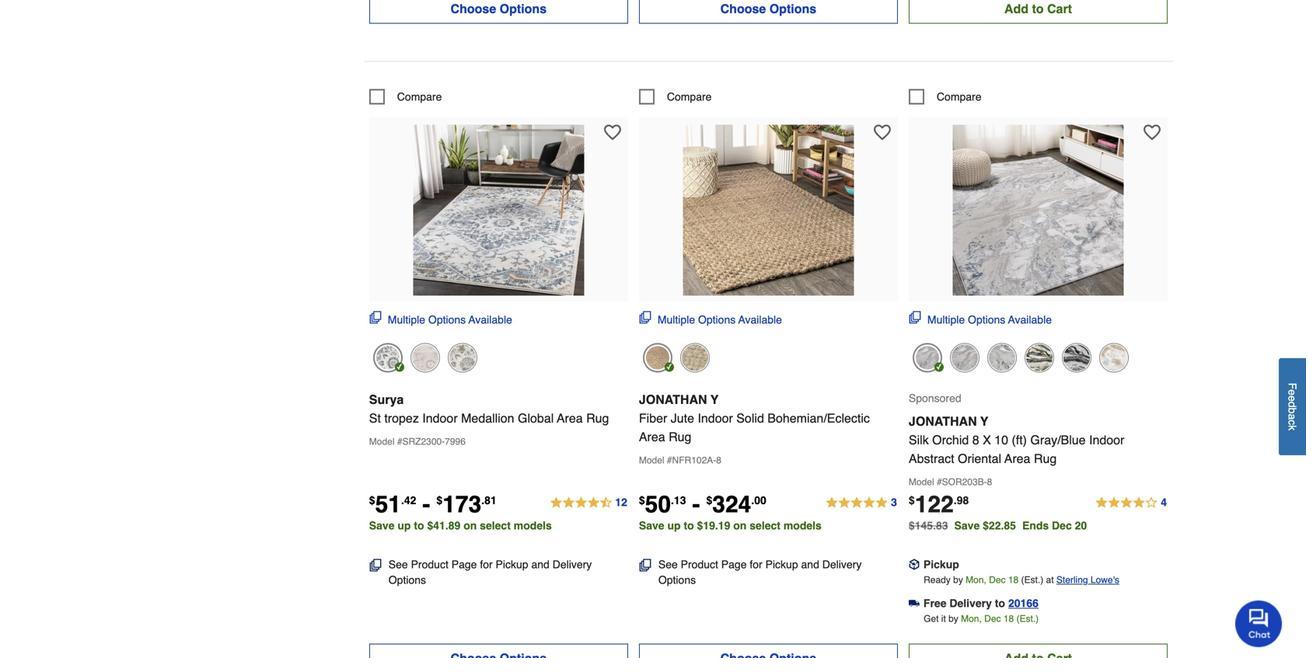 Task type: vqa. For each thing, say whether or not it's contained in the screenshot.
left some
no



Task type: locate. For each thing, give the bounding box(es) containing it.
area inside jonathan  y silk orchid 8 x 10 (ft) gray/blue indoor abstract oriental area rug
[[1005, 452, 1031, 466]]

pickup image
[[909, 560, 920, 571]]

by
[[954, 575, 964, 586], [949, 614, 959, 625]]

1 - from the left
[[423, 491, 430, 518]]

0 vertical spatial model
[[369, 437, 395, 448]]

4 button
[[1095, 494, 1168, 513]]

0 horizontal spatial multiple options available link
[[369, 311, 513, 328]]

up down .42
[[398, 520, 411, 532]]

sponsored
[[909, 392, 962, 405]]

0 vertical spatial 8
[[973, 433, 980, 448]]

save down 51
[[369, 520, 395, 532]]

area right global at the bottom left of the page
[[557, 411, 583, 426]]

1 multiple options available from the left
[[388, 314, 513, 326]]

mon,
[[966, 575, 987, 586], [962, 614, 982, 625]]

- right .13
[[693, 491, 700, 518]]

pickup down save up to $19.19 on select models
[[766, 559, 799, 571]]

page down save up to $41.89 on select models at the bottom of the page
[[452, 559, 477, 571]]

1 horizontal spatial save
[[639, 520, 665, 532]]

2 multiple options available link from the left
[[639, 311, 782, 328]]

2 choose options from the left
[[721, 1, 817, 16]]

select down ".00"
[[750, 520, 781, 532]]

2 up from the left
[[668, 520, 681, 532]]

2 vertical spatial dec
[[985, 614, 1002, 625]]

indoor inside surya st tropez indoor medallion global area rug
[[423, 411, 458, 426]]

0 horizontal spatial up
[[398, 520, 411, 532]]

1 multiple from the left
[[388, 314, 426, 326]]

choose options
[[451, 1, 547, 16], [721, 1, 817, 16]]

for down save up to $41.89 on select models at the bottom of the page
[[480, 559, 493, 571]]

y up the nfr102a- at the bottom right
[[711, 393, 719, 407]]

$ left .42
[[369, 495, 375, 507]]

2 and from the left
[[802, 559, 820, 571]]

324
[[713, 491, 752, 518]]

sterling
[[1057, 575, 1089, 586]]

0 horizontal spatial area
[[557, 411, 583, 426]]

beige/ivory image
[[1100, 343, 1129, 373]]

y inside jonathan  y fiber jute indoor solid bohemian/eclectic area rug
[[711, 393, 719, 407]]

product down "$41.89"
[[411, 559, 449, 571]]

1 pickup from the left
[[496, 559, 529, 571]]

2 multiple from the left
[[658, 314, 695, 326]]

0 vertical spatial 18
[[1009, 575, 1019, 586]]

1 horizontal spatial pickup
[[766, 559, 799, 571]]

$ inside $ 122 .98
[[909, 495, 915, 507]]

see down 50 at the bottom of page
[[659, 559, 678, 571]]

2 save from the left
[[639, 520, 665, 532]]

1 models from the left
[[514, 520, 552, 532]]

multiple options available link up gray/turquoise image
[[909, 311, 1052, 328]]

multiple options available link up ivory icon
[[639, 311, 782, 328]]

jonathan up jute on the right of the page
[[639, 393, 708, 407]]

2 vertical spatial 8
[[988, 477, 993, 488]]

select
[[480, 520, 511, 532], [750, 520, 781, 532]]

on down 173
[[464, 520, 477, 532]]

jute
[[671, 411, 695, 426]]

1 choose from the left
[[451, 1, 496, 16]]

a
[[1287, 414, 1299, 420]]

1 vertical spatial by
[[949, 614, 959, 625]]

0 vertical spatial #
[[397, 437, 403, 448]]

indoor right gray/blue
[[1090, 433, 1125, 448]]

2 horizontal spatial pickup
[[924, 559, 960, 571]]

1 vertical spatial (est.)
[[1017, 614, 1039, 625]]

1 select from the left
[[480, 520, 511, 532]]

0 horizontal spatial 8
[[717, 455, 722, 466]]

multiple options available for ivory icon
[[658, 314, 782, 326]]

3 $ from the left
[[639, 495, 645, 507]]

area down '(ft)' at bottom right
[[1005, 452, 1031, 466]]

0 horizontal spatial multiple
[[388, 314, 426, 326]]

(est.) down 20166 button
[[1017, 614, 1039, 625]]

ready
[[924, 575, 951, 586]]

choose
[[451, 1, 496, 16], [721, 1, 766, 16]]

0 horizontal spatial compare
[[397, 90, 442, 103]]

1 heart outline image from the left
[[604, 124, 621, 141]]

compare inside 1002277060 element
[[667, 90, 712, 103]]

0 horizontal spatial page
[[452, 559, 477, 571]]

gray/blue image
[[913, 343, 943, 373]]

multiple options available up beige image
[[388, 314, 513, 326]]

(est.)
[[1022, 575, 1044, 586], [1017, 614, 1039, 625]]

rug
[[587, 411, 609, 426], [669, 430, 692, 444], [1034, 452, 1057, 466]]

indoor inside jonathan  y fiber jute indoor solid bohemian/eclectic area rug
[[698, 411, 733, 426]]

multiple up blush image
[[388, 314, 426, 326]]

$ for 122
[[909, 495, 915, 507]]

50
[[645, 491, 671, 518]]

0 horizontal spatial choose options link
[[369, 0, 628, 24]]

5 stars image
[[825, 494, 898, 513]]

0 horizontal spatial models
[[514, 520, 552, 532]]

dec down free delivery to 20166 in the bottom right of the page
[[985, 614, 1002, 625]]

e
[[1287, 390, 1299, 396], [1287, 396, 1299, 402]]

2 compare from the left
[[667, 90, 712, 103]]

1 horizontal spatial model
[[639, 455, 665, 466]]

8 up 324
[[717, 455, 722, 466]]

3 multiple from the left
[[928, 314, 965, 326]]

free delivery to 20166
[[924, 598, 1039, 610]]

options
[[500, 1, 547, 16], [770, 1, 817, 16], [429, 314, 466, 326], [699, 314, 736, 326], [968, 314, 1006, 326], [389, 574, 426, 587], [659, 574, 696, 587]]

indoor inside jonathan  y silk orchid 8 x 10 (ft) gray/blue indoor abstract oriental area rug
[[1090, 433, 1125, 448]]

mon, down free delivery to 20166 in the bottom right of the page
[[962, 614, 982, 625]]

1 vertical spatial jonathan
[[909, 414, 978, 429]]

2 horizontal spatial delivery
[[950, 598, 992, 610]]

1 e from the top
[[1287, 390, 1299, 396]]

1 horizontal spatial heart outline image
[[874, 124, 891, 141]]

4 $ from the left
[[707, 495, 713, 507]]

# for tropez
[[397, 437, 403, 448]]

2 horizontal spatial 8
[[988, 477, 993, 488]]

1 horizontal spatial see
[[659, 559, 678, 571]]

0 horizontal spatial choose options
[[451, 1, 547, 16]]

0 horizontal spatial #
[[397, 437, 403, 448]]

multiple options available up ivory icon
[[658, 314, 782, 326]]

5000219253 element
[[369, 89, 442, 104]]

1 horizontal spatial compare
[[667, 90, 712, 103]]

pickup down save up to $41.89 on select models at the bottom of the page
[[496, 559, 529, 571]]

add to cart
[[1005, 1, 1073, 16]]

2 available from the left
[[739, 314, 782, 326]]

heart outline image
[[1144, 124, 1161, 141]]

0 horizontal spatial heart outline image
[[604, 124, 621, 141]]

silk
[[909, 433, 929, 448]]

save down 50 at the bottom of page
[[639, 520, 665, 532]]

2 select from the left
[[750, 520, 781, 532]]

8 inside jonathan  y silk orchid 8 x 10 (ft) gray/blue indoor abstract oriental area rug
[[973, 433, 980, 448]]

save for 51
[[369, 520, 395, 532]]

2 see product page for pickup and delivery options from the left
[[659, 559, 862, 587]]

dec up free delivery to 20166 in the bottom right of the page
[[990, 575, 1006, 586]]

to for save up to $19.19 on select models
[[684, 520, 694, 532]]

2 horizontal spatial save
[[955, 520, 980, 532]]

1 horizontal spatial choose
[[721, 1, 766, 16]]

up down .13
[[668, 520, 681, 532]]

1 available from the left
[[469, 314, 513, 326]]

0 horizontal spatial and
[[532, 559, 550, 571]]

0 horizontal spatial indoor
[[423, 411, 458, 426]]

122
[[915, 491, 954, 518]]

2 horizontal spatial compare
[[937, 90, 982, 103]]

product down '$19.19'
[[681, 559, 719, 571]]

1 see from the left
[[389, 559, 408, 571]]

1 multiple options available link from the left
[[369, 311, 513, 328]]

1 horizontal spatial on
[[734, 520, 747, 532]]

see down 51
[[389, 559, 408, 571]]

e up b
[[1287, 396, 1299, 402]]

0 horizontal spatial available
[[469, 314, 513, 326]]

delivery down 5 stars image
[[823, 559, 862, 571]]

$ for 50
[[639, 495, 645, 507]]

1 horizontal spatial available
[[739, 314, 782, 326]]

2 horizontal spatial #
[[937, 477, 942, 488]]

2 horizontal spatial indoor
[[1090, 433, 1125, 448]]

to left "$41.89"
[[414, 520, 424, 532]]

jonathan inside jonathan  y silk orchid 8 x 10 (ft) gray/blue indoor abstract oriental area rug
[[909, 414, 978, 429]]

nfr102a-
[[673, 455, 717, 466]]

ends dec 20 element
[[1023, 520, 1094, 532]]

1 vertical spatial area
[[639, 430, 666, 444]]

2 $ from the left
[[437, 495, 443, 507]]

y inside jonathan  y silk orchid 8 x 10 (ft) gray/blue indoor abstract oriental area rug
[[981, 414, 989, 429]]

jonathan for orchid
[[909, 414, 978, 429]]

y
[[711, 393, 719, 407], [981, 414, 989, 429]]

multiple options available up gray/black image
[[928, 314, 1052, 326]]

0 horizontal spatial jonathan
[[639, 393, 708, 407]]

compare
[[397, 90, 442, 103], [667, 90, 712, 103], [937, 90, 982, 103]]

$
[[369, 495, 375, 507], [437, 495, 443, 507], [639, 495, 645, 507], [707, 495, 713, 507], [909, 495, 915, 507]]

1 vertical spatial mon,
[[962, 614, 982, 625]]

for down save up to $19.19 on select models
[[750, 559, 763, 571]]

.42
[[401, 495, 416, 507]]

e up d
[[1287, 390, 1299, 396]]

1 and from the left
[[532, 559, 550, 571]]

choose options link
[[369, 0, 628, 24], [639, 0, 898, 24]]

1 horizontal spatial choose options link
[[639, 0, 898, 24]]

by right ready
[[954, 575, 964, 586]]

multiple for ivory icon
[[658, 314, 695, 326]]

model
[[369, 437, 395, 448], [639, 455, 665, 466], [909, 477, 935, 488]]

1 horizontal spatial jonathan
[[909, 414, 978, 429]]

3 available from the left
[[1009, 314, 1052, 326]]

choose options for first choose options link from the right
[[721, 1, 817, 16]]

2 horizontal spatial multiple options available
[[928, 314, 1052, 326]]

0 horizontal spatial -
[[423, 491, 430, 518]]

$ for 51
[[369, 495, 375, 507]]

2 on from the left
[[734, 520, 747, 532]]

indoor right jute on the right of the page
[[698, 411, 733, 426]]

jonathan inside jonathan  y fiber jute indoor solid bohemian/eclectic area rug
[[639, 393, 708, 407]]

chat invite button image
[[1236, 601, 1283, 648]]

1 horizontal spatial y
[[981, 414, 989, 429]]

0 horizontal spatial save
[[369, 520, 395, 532]]

on
[[464, 520, 477, 532], [734, 520, 747, 532]]

2 horizontal spatial multiple
[[928, 314, 965, 326]]

model # sor203b-8
[[909, 477, 993, 488]]

1 vertical spatial 8
[[717, 455, 722, 466]]

$ 51 .42 - $ 173 .81
[[369, 491, 497, 518]]

(est.) left at
[[1022, 575, 1044, 586]]

8 for model # sor203b-8
[[988, 477, 993, 488]]

savings save $22.85 element
[[955, 520, 1094, 532]]

#
[[397, 437, 403, 448], [667, 455, 673, 466], [937, 477, 942, 488]]

1 see product page for pickup and delivery options from the left
[[389, 559, 592, 587]]

0 horizontal spatial product
[[411, 559, 449, 571]]

page
[[452, 559, 477, 571], [722, 559, 747, 571]]

2 vertical spatial area
[[1005, 452, 1031, 466]]

4
[[1162, 497, 1168, 509]]

it
[[942, 614, 947, 625]]

- for 324
[[693, 491, 700, 518]]

# up $ 122 .98
[[937, 477, 942, 488]]

$ right "12"
[[639, 495, 645, 507]]

dec for 20
[[1053, 520, 1072, 532]]

multiple options available link for gray/turquoise image
[[909, 311, 1052, 328]]

2 vertical spatial rug
[[1034, 452, 1057, 466]]

0 horizontal spatial pickup
[[496, 559, 529, 571]]

model down abstract
[[909, 477, 935, 488]]

up
[[398, 520, 411, 532], [668, 520, 681, 532]]

dec for 18
[[985, 614, 1002, 625]]

0 horizontal spatial on
[[464, 520, 477, 532]]

dec left 20 at the bottom of page
[[1053, 520, 1072, 532]]

3 multiple options available from the left
[[928, 314, 1052, 326]]

d
[[1287, 402, 1299, 408]]

1 vertical spatial rug
[[669, 430, 692, 444]]

see product page for pickup and delivery options down save up to $19.19 on select models
[[659, 559, 862, 587]]

2 models from the left
[[784, 520, 822, 532]]

y for indoor
[[711, 393, 719, 407]]

# up .13
[[667, 455, 673, 466]]

save
[[369, 520, 395, 532], [639, 520, 665, 532], [955, 520, 980, 532]]

5 $ from the left
[[909, 495, 915, 507]]

0 horizontal spatial choose
[[451, 1, 496, 16]]

1 vertical spatial y
[[981, 414, 989, 429]]

for
[[480, 559, 493, 571], [750, 559, 763, 571]]

page down save up to $19.19 on select models
[[722, 559, 747, 571]]

select down .81
[[480, 520, 511, 532]]

2 page from the left
[[722, 559, 747, 571]]

0 horizontal spatial see product page for pickup and delivery options
[[389, 559, 592, 587]]

0 horizontal spatial multiple options available
[[388, 314, 513, 326]]

jonathan up orchid
[[909, 414, 978, 429]]

2 choose from the left
[[721, 1, 766, 16]]

8 for model # nfr102a-8
[[717, 455, 722, 466]]

1 horizontal spatial choose options
[[721, 1, 817, 16]]

pickup up ready
[[924, 559, 960, 571]]

1 vertical spatial #
[[667, 455, 673, 466]]

0 horizontal spatial for
[[480, 559, 493, 571]]

0 horizontal spatial see
[[389, 559, 408, 571]]

delivery up "get it by mon, dec 18 (est.)"
[[950, 598, 992, 610]]

see product page for pickup and delivery options
[[389, 559, 592, 587], [659, 559, 862, 587]]

1 horizontal spatial multiple options available link
[[639, 311, 782, 328]]

3 pickup from the left
[[924, 559, 960, 571]]

$ right 3
[[909, 495, 915, 507]]

1 horizontal spatial 8
[[973, 433, 980, 448]]

1 for from the left
[[480, 559, 493, 571]]

multiple up ivory icon
[[658, 314, 695, 326]]

rug inside jonathan  y fiber jute indoor solid bohemian/eclectic area rug
[[669, 430, 692, 444]]

0 horizontal spatial select
[[480, 520, 511, 532]]

multiple options available for blush image
[[388, 314, 513, 326]]

1 horizontal spatial models
[[784, 520, 822, 532]]

8
[[973, 433, 980, 448], [717, 455, 722, 466], [988, 477, 993, 488]]

$ up '$19.19'
[[707, 495, 713, 507]]

3 compare from the left
[[937, 90, 982, 103]]

area
[[557, 411, 583, 426], [639, 430, 666, 444], [1005, 452, 1031, 466]]

save down .98
[[955, 520, 980, 532]]

to
[[1033, 1, 1044, 16], [414, 520, 424, 532], [684, 520, 694, 532], [995, 598, 1006, 610]]

18 up 20166
[[1009, 575, 1019, 586]]

black/yellow image
[[1025, 343, 1055, 373]]

models
[[514, 520, 552, 532], [784, 520, 822, 532]]

gray/black image
[[988, 343, 1017, 373]]

2 horizontal spatial model
[[909, 477, 935, 488]]

free
[[924, 598, 947, 610]]

1 compare from the left
[[397, 90, 442, 103]]

to for save up to $41.89 on select models
[[414, 520, 424, 532]]

1 up from the left
[[398, 520, 411, 532]]

pickup
[[496, 559, 529, 571], [766, 559, 799, 571], [924, 559, 960, 571]]

1 on from the left
[[464, 520, 477, 532]]

$ up "$41.89"
[[437, 495, 443, 507]]

indoor up 7996
[[423, 411, 458, 426]]

truck filled image
[[909, 599, 920, 609]]

rug left "fiber"
[[587, 411, 609, 426]]

- right .42
[[423, 491, 430, 518]]

1 horizontal spatial product
[[681, 559, 719, 571]]

1 horizontal spatial rug
[[669, 430, 692, 444]]

1 horizontal spatial page
[[722, 559, 747, 571]]

model down st
[[369, 437, 395, 448]]

0 vertical spatial by
[[954, 575, 964, 586]]

rug down jute on the right of the page
[[669, 430, 692, 444]]

# down tropez
[[397, 437, 403, 448]]

1 vertical spatial dec
[[990, 575, 1006, 586]]

0 vertical spatial jonathan
[[639, 393, 708, 407]]

1 horizontal spatial see product page for pickup and delivery options
[[659, 559, 862, 587]]

dec
[[1053, 520, 1072, 532], [990, 575, 1006, 586], [985, 614, 1002, 625]]

available for multiple options available link associated with gray/turquoise image
[[1009, 314, 1052, 326]]

area down "fiber"
[[639, 430, 666, 444]]

1 horizontal spatial area
[[639, 430, 666, 444]]

cart
[[1048, 1, 1073, 16]]

y up x
[[981, 414, 989, 429]]

0 horizontal spatial delivery
[[553, 559, 592, 571]]

0 vertical spatial y
[[711, 393, 719, 407]]

1 horizontal spatial for
[[750, 559, 763, 571]]

2 horizontal spatial available
[[1009, 314, 1052, 326]]

surya
[[369, 393, 404, 407]]

2 product from the left
[[681, 559, 719, 571]]

rug inside surya st tropez indoor medallion global area rug
[[587, 411, 609, 426]]

by right it
[[949, 614, 959, 625]]

18 down 20166
[[1004, 614, 1014, 625]]

1 horizontal spatial #
[[667, 455, 673, 466]]

choose options for first choose options link from the left
[[451, 1, 547, 16]]

multiple options available
[[388, 314, 513, 326], [658, 314, 782, 326], [928, 314, 1052, 326]]

1 horizontal spatial -
[[693, 491, 700, 518]]

mon, up free delivery to 20166 in the bottom right of the page
[[966, 575, 987, 586]]

1 save from the left
[[369, 520, 395, 532]]

model down "fiber"
[[639, 455, 665, 466]]

beige image
[[448, 343, 477, 373]]

1 horizontal spatial multiple
[[658, 314, 695, 326]]

blush image
[[411, 343, 440, 373]]

3 multiple options available link from the left
[[909, 311, 1052, 328]]

1 vertical spatial model
[[639, 455, 665, 466]]

on for 324
[[734, 520, 747, 532]]

available
[[469, 314, 513, 326], [739, 314, 782, 326], [1009, 314, 1052, 326]]

jonathan
[[639, 393, 708, 407], [909, 414, 978, 429]]

multiple up gray/turquoise image
[[928, 314, 965, 326]]

delivery down 4.5 stars image
[[553, 559, 592, 571]]

select for 173
[[480, 520, 511, 532]]

rug down gray/blue
[[1034, 452, 1057, 466]]

1 horizontal spatial indoor
[[698, 411, 733, 426]]

to for free delivery to 20166
[[995, 598, 1006, 610]]

1 horizontal spatial up
[[668, 520, 681, 532]]

1 choose options from the left
[[451, 1, 547, 16]]

20166
[[1009, 598, 1039, 610]]

0 horizontal spatial rug
[[587, 411, 609, 426]]

.13
[[671, 495, 686, 507]]

0 vertical spatial dec
[[1053, 520, 1072, 532]]

2 horizontal spatial rug
[[1034, 452, 1057, 466]]

2 multiple options available from the left
[[658, 314, 782, 326]]

indoor
[[423, 411, 458, 426], [698, 411, 733, 426], [1090, 433, 1125, 448]]

multiple options available for gray/turquoise image
[[928, 314, 1052, 326]]

0 vertical spatial (est.)
[[1022, 575, 1044, 586]]

1 vertical spatial 18
[[1004, 614, 1014, 625]]

to left '$19.19'
[[684, 520, 694, 532]]

1 $ from the left
[[369, 495, 375, 507]]

2 horizontal spatial multiple options available link
[[909, 311, 1052, 328]]

model # nfr102a-8
[[639, 455, 722, 466]]

ready by mon, dec 18 (est.) at sterling lowe's
[[924, 575, 1120, 586]]

see product page for pickup and delivery options down save up to $41.89 on select models at the bottom of the page
[[389, 559, 592, 587]]

multiple options available link up blush image
[[369, 311, 513, 328]]

heart outline image
[[604, 124, 621, 141], [874, 124, 891, 141]]

2 - from the left
[[693, 491, 700, 518]]

add
[[1005, 1, 1029, 16]]

0 vertical spatial area
[[557, 411, 583, 426]]

to right add
[[1033, 1, 1044, 16]]

8 left x
[[973, 433, 980, 448]]

delivery
[[553, 559, 592, 571], [823, 559, 862, 571], [950, 598, 992, 610]]

on for 173
[[464, 520, 477, 532]]

see
[[389, 559, 408, 571], [659, 559, 678, 571]]

global
[[518, 411, 554, 426]]

1 horizontal spatial and
[[802, 559, 820, 571]]

-
[[423, 491, 430, 518], [693, 491, 700, 518]]

on down 324
[[734, 520, 747, 532]]

and
[[532, 559, 550, 571], [802, 559, 820, 571]]

1 horizontal spatial select
[[750, 520, 781, 532]]

0 vertical spatial mon,
[[966, 575, 987, 586]]

18
[[1009, 575, 1019, 586], [1004, 614, 1014, 625]]

compare inside 5001508621 "element"
[[937, 90, 982, 103]]

was price $145.83 element
[[909, 516, 955, 532]]

8 down "oriental"
[[988, 477, 993, 488]]

2 vertical spatial #
[[937, 477, 942, 488]]

compare inside 5000219253 'element'
[[397, 90, 442, 103]]

at
[[1047, 575, 1054, 586]]

$145.83
[[909, 520, 949, 532]]

to left 20166 button
[[995, 598, 1006, 610]]



Task type: describe. For each thing, give the bounding box(es) containing it.
get
[[924, 614, 939, 625]]

f e e d b a c k
[[1287, 383, 1299, 431]]

select for 324
[[750, 520, 781, 532]]

20
[[1076, 520, 1088, 532]]

bohemian/eclectic
[[768, 411, 870, 426]]

available for multiple options available link for blush image
[[469, 314, 513, 326]]

up for 51
[[398, 520, 411, 532]]

sor203b-
[[942, 477, 988, 488]]

area inside surya st tropez indoor medallion global area rug
[[557, 411, 583, 426]]

solid
[[737, 411, 765, 426]]

fiber
[[639, 411, 668, 426]]

10
[[995, 433, 1009, 448]]

model for st tropez indoor medallion global area rug
[[369, 437, 395, 448]]

$ 122 .98
[[909, 491, 969, 518]]

1 choose options link from the left
[[369, 0, 628, 24]]

$22.85
[[983, 520, 1017, 532]]

2 choose options link from the left
[[639, 0, 898, 24]]

choose for first choose options link from the left
[[451, 1, 496, 16]]

medallion
[[461, 411, 515, 426]]

2 see from the left
[[659, 559, 678, 571]]

multiple for gray/turquoise image
[[928, 314, 965, 326]]

lowe's
[[1091, 575, 1120, 586]]

51
[[375, 491, 401, 518]]

model for fiber jute indoor solid bohemian/eclectic area rug
[[639, 455, 665, 466]]

c
[[1287, 420, 1299, 426]]

natural image
[[643, 343, 673, 373]]

4.5 stars image
[[549, 494, 628, 513]]

3 button
[[825, 494, 898, 513]]

.98
[[954, 495, 969, 507]]

st
[[369, 411, 381, 426]]

2 pickup from the left
[[766, 559, 799, 571]]

get it by mon, dec 18 (est.)
[[924, 614, 1039, 625]]

model # srz2300-7996
[[369, 437, 466, 448]]

4 stars image
[[1095, 494, 1168, 513]]

(ft)
[[1012, 433, 1028, 448]]

rug inside jonathan  y silk orchid 8 x 10 (ft) gray/blue indoor abstract oriental area rug
[[1034, 452, 1057, 466]]

gray/turquoise image
[[951, 343, 980, 373]]

f e e d b a c k button
[[1280, 359, 1307, 456]]

2 heart outline image from the left
[[874, 124, 891, 141]]

$41.89
[[427, 520, 461, 532]]

7996
[[445, 437, 466, 448]]

compare for 5001508621 "element" on the right top
[[937, 90, 982, 103]]

sterling lowe's button
[[1057, 573, 1120, 588]]

5001508621 element
[[909, 89, 982, 104]]

2 for from the left
[[750, 559, 763, 571]]

173
[[443, 491, 482, 518]]

x
[[983, 433, 992, 448]]

# for fiber
[[667, 455, 673, 466]]

orchid
[[933, 433, 969, 448]]

oriental
[[958, 452, 1002, 466]]

save for 50
[[639, 520, 665, 532]]

- for 173
[[423, 491, 430, 518]]

choose for first choose options link from the right
[[721, 1, 766, 16]]

jonathan  y silk orchid 8 x 10 (ft) gray/blue indoor abstract oriental area rug image
[[953, 125, 1124, 296]]

compare for 1002277060 element
[[667, 90, 712, 103]]

srz2300-
[[403, 437, 445, 448]]

12 button
[[549, 494, 628, 513]]

b
[[1287, 408, 1299, 414]]

multiple options available link for ivory icon
[[639, 311, 782, 328]]

$19.19
[[697, 520, 731, 532]]

models for 173
[[514, 520, 552, 532]]

ends
[[1023, 520, 1049, 532]]

jonathan  y fiber jute indoor solid bohemian/eclectic area rug
[[639, 393, 870, 444]]

jonathan  y fiber jute indoor solid bohemian/eclectic area rug image
[[683, 125, 854, 296]]

area inside jonathan  y fiber jute indoor solid bohemian/eclectic area rug
[[639, 430, 666, 444]]

compare for 5000219253 'element'
[[397, 90, 442, 103]]

1002277060 element
[[639, 89, 712, 104]]

gray/blue
[[1031, 433, 1086, 448]]

.00
[[752, 495, 767, 507]]

surya st tropez indoor medallion global area rug
[[369, 393, 609, 426]]

3
[[892, 497, 898, 509]]

multiple for blush image
[[388, 314, 426, 326]]

tropez
[[385, 411, 419, 426]]

f
[[1287, 383, 1299, 390]]

12
[[616, 497, 628, 509]]

jonathan for jute
[[639, 393, 708, 407]]

k
[[1287, 426, 1299, 431]]

abstract
[[909, 452, 955, 466]]

$51.42-$173.81 element
[[369, 491, 497, 518]]

y for 8
[[981, 414, 989, 429]]

1 horizontal spatial delivery
[[823, 559, 862, 571]]

actual price $122.98 element
[[909, 491, 969, 518]]

$ 50 .13 - $ 324 .00
[[639, 491, 767, 518]]

black/ivory image
[[1063, 343, 1092, 373]]

$145.83 save $22.85 ends dec 20
[[909, 520, 1088, 532]]

jonathan  y silk orchid 8 x 10 (ft) gray/blue indoor abstract oriental area rug
[[909, 414, 1125, 466]]

to inside button
[[1033, 1, 1044, 16]]

up for 50
[[668, 520, 681, 532]]

ivory image
[[681, 343, 710, 373]]

available for ivory icon multiple options available link
[[739, 314, 782, 326]]

.81
[[482, 495, 497, 507]]

20166 button
[[1009, 596, 1039, 612]]

save up to $19.19 on select models
[[639, 520, 822, 532]]

models for 324
[[784, 520, 822, 532]]

multiple options available link for blush image
[[369, 311, 513, 328]]

save up to $41.89 on select models
[[369, 520, 552, 532]]

3 save from the left
[[955, 520, 980, 532]]

1 page from the left
[[452, 559, 477, 571]]

2 e from the top
[[1287, 396, 1299, 402]]

1 product from the left
[[411, 559, 449, 571]]

add to cart button
[[909, 0, 1168, 24]]

$50.13-$324.00 element
[[639, 491, 767, 518]]

denim image
[[373, 343, 403, 373]]

surya st tropez indoor medallion global area rug image
[[413, 125, 584, 296]]



